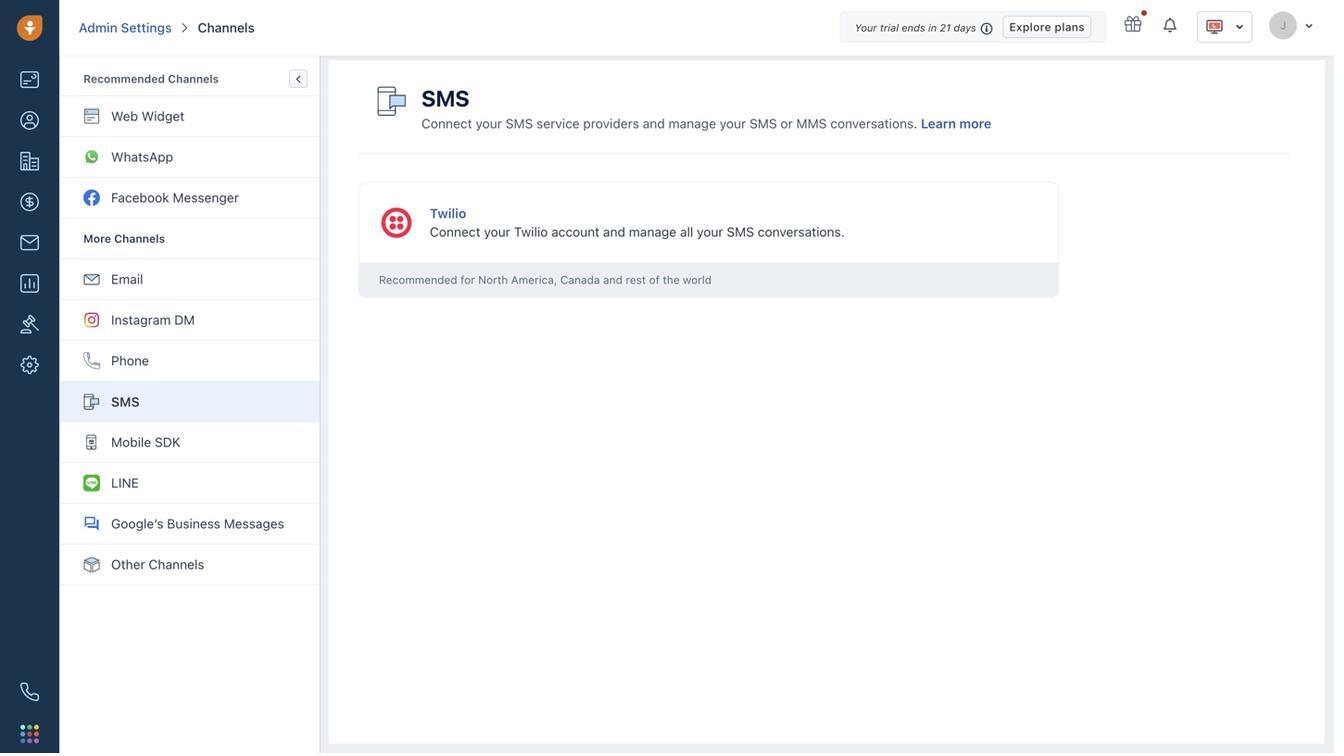 Task type: locate. For each thing, give the bounding box(es) containing it.
and right providers
[[643, 116, 665, 131]]

connect inside twilio connect your twilio account and manage all your sms conversations.
[[430, 224, 480, 239]]

twilio left account
[[514, 224, 548, 239]]

1 horizontal spatial twilio
[[514, 224, 548, 239]]

properties image
[[20, 315, 39, 334]]

channel icon image inside mobile sdk link
[[83, 434, 100, 451]]

connect right sms icon
[[422, 116, 472, 131]]

google's business messages link
[[60, 504, 320, 545]]

channel icon image inside facebook messenger link
[[83, 189, 100, 206]]

learn more link
[[921, 116, 991, 131]]

all
[[680, 224, 693, 239]]

6 channel icon image from the top
[[83, 353, 100, 369]]

1 vertical spatial recommended
[[379, 273, 457, 286]]

sms left 'service'
[[506, 116, 533, 131]]

7 channel icon image from the top
[[83, 394, 100, 410]]

channel icon image inside google's business messages link
[[83, 516, 100, 532]]

sms right the all
[[727, 224, 754, 239]]

for
[[460, 273, 475, 286]]

channels right settings
[[198, 20, 255, 35]]

recommended
[[83, 72, 165, 85], [379, 273, 457, 286]]

sms inside twilio connect your twilio account and manage all your sms conversations.
[[727, 224, 754, 239]]

10 channel icon image from the top
[[83, 516, 100, 532]]

21
[[940, 22, 951, 34]]

channel icon image inside web widget link
[[83, 108, 100, 125]]

trial
[[880, 22, 899, 34]]

your up north
[[484, 224, 510, 239]]

google's business messages
[[111, 516, 284, 531]]

channels for recommended channels
[[168, 72, 219, 85]]

email link
[[60, 259, 320, 300]]

connect
[[422, 116, 472, 131], [430, 224, 480, 239]]

instagram dm
[[111, 312, 195, 327]]

bell regular image
[[1164, 16, 1178, 34]]

plans
[[1055, 20, 1085, 33]]

your left or on the top right of the page
[[720, 116, 746, 131]]

web widget link
[[60, 96, 320, 137]]

conversations. inside twilio connect your twilio account and manage all your sms conversations.
[[758, 224, 845, 239]]

learn
[[921, 116, 956, 131]]

mobile sdk
[[111, 434, 181, 450]]

5 channel icon image from the top
[[83, 312, 100, 328]]

1 vertical spatial manage
[[629, 224, 677, 239]]

0 vertical spatial recommended
[[83, 72, 165, 85]]

channel icon image for whatsapp
[[83, 149, 100, 165]]

conversations.
[[830, 116, 917, 131], [758, 224, 845, 239]]

4 channel icon image from the top
[[83, 271, 100, 288]]

rest
[[626, 273, 646, 286]]

1 vertical spatial and
[[603, 224, 625, 239]]

your
[[476, 116, 502, 131], [720, 116, 746, 131], [484, 224, 510, 239], [697, 224, 723, 239]]

twilio
[[430, 206, 466, 221], [514, 224, 548, 239]]

phone element
[[11, 674, 48, 711]]

recommended left for at the left of the page
[[379, 273, 457, 286]]

1 vertical spatial conversations.
[[758, 224, 845, 239]]

channels up web widget link
[[168, 72, 219, 85]]

manage right providers
[[668, 116, 716, 131]]

and
[[643, 116, 665, 131], [603, 224, 625, 239], [603, 273, 623, 286]]

sms connect your sms service providers and manage your sms or mms conversations. learn more
[[422, 85, 991, 131]]

channel icon image inside 'email' link
[[83, 271, 100, 288]]

channel icon image inside whatsapp link
[[83, 149, 100, 165]]

phone link
[[60, 341, 320, 382]]

north
[[478, 273, 508, 286]]

manage left the all
[[629, 224, 677, 239]]

0 vertical spatial and
[[643, 116, 665, 131]]

other channels link
[[60, 545, 320, 586]]

1 vertical spatial connect
[[430, 224, 480, 239]]

0 horizontal spatial twilio
[[430, 206, 466, 221]]

2 channel icon image from the top
[[83, 149, 100, 165]]

1 vertical spatial channels
[[168, 72, 219, 85]]

manage
[[668, 116, 716, 131], [629, 224, 677, 239]]

instagram dm link
[[60, 300, 320, 341]]

2 vertical spatial channels
[[149, 557, 204, 572]]

connect for sms
[[422, 116, 472, 131]]

0 horizontal spatial recommended
[[83, 72, 165, 85]]

1 channel icon image from the top
[[83, 108, 100, 125]]

recommended for north america, canada and rest of the world
[[379, 273, 712, 286]]

3 channel icon image from the top
[[83, 189, 100, 206]]

connect inside sms connect your sms service providers and manage your sms or mms conversations. learn more
[[422, 116, 472, 131]]

messenger
[[173, 190, 239, 205]]

admin
[[79, 20, 117, 35]]

explore plans
[[1009, 20, 1085, 33]]

channel icon image for line
[[83, 475, 100, 491]]

dm
[[174, 312, 195, 327]]

channel icon image for facebook messenger
[[83, 189, 100, 206]]

0 vertical spatial twilio
[[430, 206, 466, 221]]

channel icon image inside other channels link
[[83, 556, 100, 573]]

channel icon image for google's business messages
[[83, 516, 100, 532]]

america,
[[511, 273, 557, 286]]

and inside twilio connect your twilio account and manage all your sms conversations.
[[603, 224, 625, 239]]

world
[[683, 273, 712, 286]]

channel icon image for phone
[[83, 353, 100, 369]]

sms
[[422, 85, 469, 111], [506, 116, 533, 131], [750, 116, 777, 131], [727, 224, 754, 239], [111, 394, 140, 409]]

google's
[[111, 516, 163, 531]]

admin settings link
[[79, 19, 172, 37]]

channel icon image
[[83, 108, 100, 125], [83, 149, 100, 165], [83, 189, 100, 206], [83, 271, 100, 288], [83, 312, 100, 328], [83, 353, 100, 369], [83, 394, 100, 410], [83, 434, 100, 451], [83, 475, 100, 491], [83, 516, 100, 532], [83, 556, 100, 573]]

canada
[[560, 273, 600, 286]]

channel icon image inside "sms" link
[[83, 394, 100, 410]]

whatsapp
[[111, 149, 173, 164]]

8 channel icon image from the top
[[83, 434, 100, 451]]

2 vertical spatial and
[[603, 273, 623, 286]]

1 vertical spatial twilio
[[514, 224, 548, 239]]

other
[[111, 557, 145, 572]]

mms
[[796, 116, 827, 131]]

connect down twilio link
[[430, 224, 480, 239]]

twilio right "icon" at the left of the page
[[430, 206, 466, 221]]

channel icon image inside phone "link"
[[83, 353, 100, 369]]

business
[[167, 516, 220, 531]]

channels down google's business messages link
[[149, 557, 204, 572]]

and left rest
[[603, 273, 623, 286]]

providers
[[583, 116, 639, 131]]

twilio link
[[430, 206, 466, 221]]

recommended for recommended for north america, canada and rest of the world
[[379, 273, 457, 286]]

missing translation "unavailable" for locale "en-us" image
[[1205, 18, 1224, 36]]

channel icon image inside instagram dm link
[[83, 312, 100, 328]]

in
[[928, 22, 937, 34]]

9 channel icon image from the top
[[83, 475, 100, 491]]

phone
[[111, 353, 149, 368]]

0 vertical spatial manage
[[668, 116, 716, 131]]

0 vertical spatial connect
[[422, 116, 472, 131]]

ic_arrow_down image
[[1235, 20, 1244, 33]]

1 horizontal spatial recommended
[[379, 273, 457, 286]]

your
[[855, 22, 877, 34]]

and right account
[[603, 224, 625, 239]]

0 vertical spatial conversations.
[[830, 116, 917, 131]]

recommended up the web
[[83, 72, 165, 85]]

channel icon image for sms
[[83, 394, 100, 410]]

channel icon image inside "line" link
[[83, 475, 100, 491]]

11 channel icon image from the top
[[83, 556, 100, 573]]

channels
[[198, 20, 255, 35], [168, 72, 219, 85], [149, 557, 204, 572]]



Task type: vqa. For each thing, say whether or not it's contained in the screenshot.
Connect inside SMS CONNECT YOUR SMS SERVICE PROVIDERS AND MANAGE YOUR SMS OR MMS CONVERSATIONS. LEARN MORE
yes



Task type: describe. For each thing, give the bounding box(es) containing it.
channel icon image for mobile sdk
[[83, 434, 100, 451]]

manage inside sms connect your sms service providers and manage your sms or mms conversations. learn more
[[668, 116, 716, 131]]

sdk
[[155, 434, 181, 450]]

channel icon image for other channels
[[83, 556, 100, 573]]

mobile sdk link
[[60, 422, 320, 463]]

channel icon image for instagram dm
[[83, 312, 100, 328]]

and for rest
[[603, 273, 623, 286]]

recommended channels
[[83, 72, 219, 85]]

phone image
[[20, 683, 39, 701]]

manage inside twilio connect your twilio account and manage all your sms conversations.
[[629, 224, 677, 239]]

or
[[780, 116, 793, 131]]

days
[[954, 22, 976, 34]]

admin settings
[[79, 20, 172, 35]]

sms link
[[60, 382, 320, 422]]

conversations. inside sms connect your sms service providers and manage your sms or mms conversations. learn more
[[830, 116, 917, 131]]

channel icon image for email
[[83, 271, 100, 288]]

facebook
[[111, 190, 169, 205]]

twilio connect your twilio account and manage all your sms conversations.
[[430, 206, 845, 239]]

sms left or on the top right of the page
[[750, 116, 777, 131]]

explore plans button
[[1003, 16, 1091, 38]]

web widget
[[111, 108, 184, 124]]

other channels
[[111, 557, 204, 572]]

account
[[551, 224, 600, 239]]

sms up mobile
[[111, 394, 140, 409]]

line link
[[60, 463, 320, 504]]

ends
[[902, 22, 925, 34]]

mobile
[[111, 434, 151, 450]]

widget
[[142, 108, 184, 124]]

of
[[649, 273, 660, 286]]

whatsapp link
[[60, 137, 320, 178]]

ic_info_icon image
[[981, 21, 994, 36]]

channels for other channels
[[149, 557, 204, 572]]

sms right sms icon
[[422, 85, 469, 111]]

and inside sms connect your sms service providers and manage your sms or mms conversations. learn more
[[643, 116, 665, 131]]

channel icon image for web widget
[[83, 108, 100, 125]]

email
[[111, 271, 143, 287]]

facebook messenger link
[[60, 178, 320, 219]]

explore
[[1009, 20, 1051, 33]]

connect for twilio
[[430, 224, 480, 239]]

the
[[663, 273, 680, 286]]

sms icon image
[[377, 86, 407, 116]]

your left 'service'
[[476, 116, 502, 131]]

your trial ends in 21 days
[[855, 22, 976, 34]]

line
[[111, 475, 139, 491]]

web
[[111, 108, 138, 124]]

ic_arrow_down image
[[1304, 20, 1314, 31]]

freshworks switcher image
[[20, 725, 39, 743]]

instagram
[[111, 312, 171, 327]]

facebook messenger
[[111, 190, 239, 205]]

recommended for recommended channels
[[83, 72, 165, 85]]

your right the all
[[697, 224, 723, 239]]

messages
[[224, 516, 284, 531]]

0 vertical spatial channels
[[198, 20, 255, 35]]

angle left image
[[296, 72, 301, 85]]

more
[[959, 116, 991, 131]]

and for manage
[[603, 224, 625, 239]]

settings
[[121, 20, 172, 35]]

icon image
[[378, 204, 415, 242]]

service
[[537, 116, 580, 131]]



